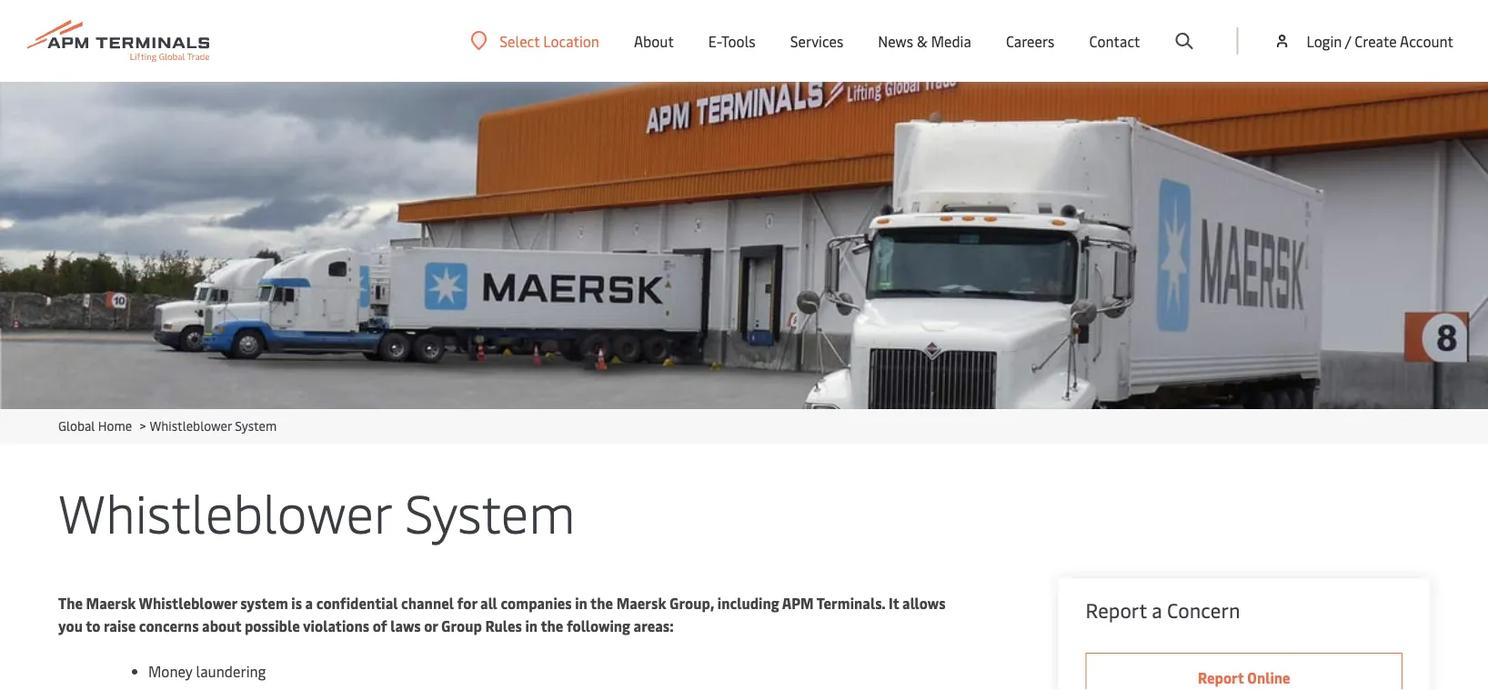 Task type: vqa. For each thing, say whether or not it's contained in the screenshot.
Terms
no



Task type: locate. For each thing, give the bounding box(es) containing it.
concerns
[[139, 617, 199, 636]]

whistleblower
[[150, 417, 232, 435], [58, 475, 391, 547], [139, 594, 237, 613]]

apm
[[782, 594, 814, 613]]

0 horizontal spatial the
[[541, 617, 564, 636]]

laws
[[391, 617, 421, 636]]

0 horizontal spatial in
[[526, 617, 538, 636]]

careers
[[1006, 31, 1055, 51]]

system
[[235, 417, 277, 435], [405, 475, 576, 547]]

account
[[1400, 31, 1454, 51]]

login / create account
[[1307, 31, 1454, 51]]

0 horizontal spatial system
[[235, 417, 277, 435]]

1 horizontal spatial the
[[591, 594, 613, 613]]

report left concern
[[1086, 597, 1147, 624]]

system
[[240, 594, 288, 613]]

0 horizontal spatial a
[[305, 594, 313, 613]]

the up following
[[591, 594, 613, 613]]

for
[[457, 594, 477, 613]]

group,
[[670, 594, 715, 613]]

about button
[[634, 0, 674, 82]]

select location
[[500, 31, 600, 51]]

services button
[[790, 0, 844, 82]]

in
[[575, 594, 588, 613], [526, 617, 538, 636]]

select
[[500, 31, 540, 51]]

a left concern
[[1152, 597, 1163, 624]]

it
[[889, 594, 900, 613]]

1 horizontal spatial maersk
[[617, 594, 667, 613]]

whistleblower inside the maersk whistleblower system is a confidential channel for all companies in the maersk group, including apm terminals. it allows you to raise concerns about possible violations of laws or group rules in the following areas:
[[139, 594, 237, 613]]

report for report online
[[1198, 668, 1245, 688]]

or
[[424, 617, 438, 636]]

>
[[140, 417, 146, 435]]

maersk
[[86, 594, 136, 613], [617, 594, 667, 613]]

including
[[718, 594, 779, 613]]

contact button
[[1090, 0, 1141, 82]]

1 vertical spatial in
[[526, 617, 538, 636]]

a
[[305, 594, 313, 613], [1152, 597, 1163, 624]]

0 horizontal spatial maersk
[[86, 594, 136, 613]]

0 vertical spatial whistleblower
[[150, 417, 232, 435]]

allows
[[903, 594, 946, 613]]

&
[[917, 31, 928, 51]]

maersk up raise
[[86, 594, 136, 613]]

is
[[291, 594, 302, 613]]

violations
[[303, 617, 370, 636]]

a inside the maersk whistleblower system is a confidential channel for all companies in the maersk group, including apm terminals. it allows you to raise concerns about possible violations of laws or group rules in the following areas:
[[305, 594, 313, 613]]

money
[[148, 662, 193, 682]]

1 maersk from the left
[[86, 594, 136, 613]]

report left online
[[1198, 668, 1245, 688]]

raise
[[104, 617, 136, 636]]

apm terminals whistle blower system image
[[0, 82, 1489, 409]]

the down companies
[[541, 617, 564, 636]]

the
[[591, 594, 613, 613], [541, 617, 564, 636]]

1 horizontal spatial report
[[1198, 668, 1245, 688]]

a right is
[[305, 594, 313, 613]]

/
[[1346, 31, 1352, 51]]

careers button
[[1006, 0, 1055, 82]]

1 vertical spatial whistleblower
[[58, 475, 391, 547]]

report for report a concern
[[1086, 597, 1147, 624]]

news & media button
[[878, 0, 972, 82]]

in up following
[[575, 594, 588, 613]]

areas:
[[634, 617, 674, 636]]

login
[[1307, 31, 1343, 51]]

in down companies
[[526, 617, 538, 636]]

1 horizontal spatial system
[[405, 475, 576, 547]]

of
[[373, 617, 387, 636]]

0 vertical spatial report
[[1086, 597, 1147, 624]]

e-tools
[[709, 31, 756, 51]]

2 vertical spatial whistleblower
[[139, 594, 237, 613]]

report inside report online link
[[1198, 668, 1245, 688]]

maersk up areas:
[[617, 594, 667, 613]]

1 vertical spatial report
[[1198, 668, 1245, 688]]

0 horizontal spatial report
[[1086, 597, 1147, 624]]

0 vertical spatial the
[[591, 594, 613, 613]]

the
[[58, 594, 83, 613]]

1 horizontal spatial in
[[575, 594, 588, 613]]

report
[[1086, 597, 1147, 624], [1198, 668, 1245, 688]]

1 vertical spatial system
[[405, 475, 576, 547]]

group
[[441, 617, 482, 636]]

laundering
[[196, 662, 266, 682]]



Task type: describe. For each thing, give the bounding box(es) containing it.
1 horizontal spatial a
[[1152, 597, 1163, 624]]

e-
[[709, 31, 722, 51]]

to
[[86, 617, 100, 636]]

news & media
[[878, 31, 972, 51]]

channel
[[401, 594, 454, 613]]

all
[[481, 594, 498, 613]]

money laundering
[[148, 662, 266, 682]]

companies
[[501, 594, 572, 613]]

whistleblower system
[[58, 475, 576, 547]]

1 vertical spatial the
[[541, 617, 564, 636]]

the maersk whistleblower system is a confidential channel for all companies in the maersk group, including apm terminals. it allows you to raise concerns about possible violations of laws or group rules in the following areas:
[[58, 594, 946, 636]]

confidential
[[316, 594, 398, 613]]

login / create account link
[[1273, 0, 1454, 82]]

report a concern
[[1086, 597, 1241, 624]]

rules
[[485, 617, 522, 636]]

contact
[[1090, 31, 1141, 51]]

about
[[202, 617, 241, 636]]

about
[[634, 31, 674, 51]]

select location button
[[471, 31, 600, 51]]

report online
[[1198, 668, 1291, 688]]

tools
[[722, 31, 756, 51]]

news
[[878, 31, 914, 51]]

report online link
[[1086, 653, 1403, 691]]

location
[[543, 31, 600, 51]]

you
[[58, 617, 83, 636]]

0 vertical spatial system
[[235, 417, 277, 435]]

home
[[98, 417, 132, 435]]

e-tools button
[[709, 0, 756, 82]]

online
[[1248, 668, 1291, 688]]

media
[[932, 31, 972, 51]]

0 vertical spatial in
[[575, 594, 588, 613]]

2 maersk from the left
[[617, 594, 667, 613]]

create
[[1355, 31, 1397, 51]]

services
[[790, 31, 844, 51]]

following
[[567, 617, 631, 636]]

concern
[[1167, 597, 1241, 624]]

global home > whistleblower system
[[58, 417, 277, 435]]

terminals.
[[817, 594, 886, 613]]

possible
[[245, 617, 300, 636]]

global
[[58, 417, 95, 435]]

global home link
[[58, 417, 132, 435]]



